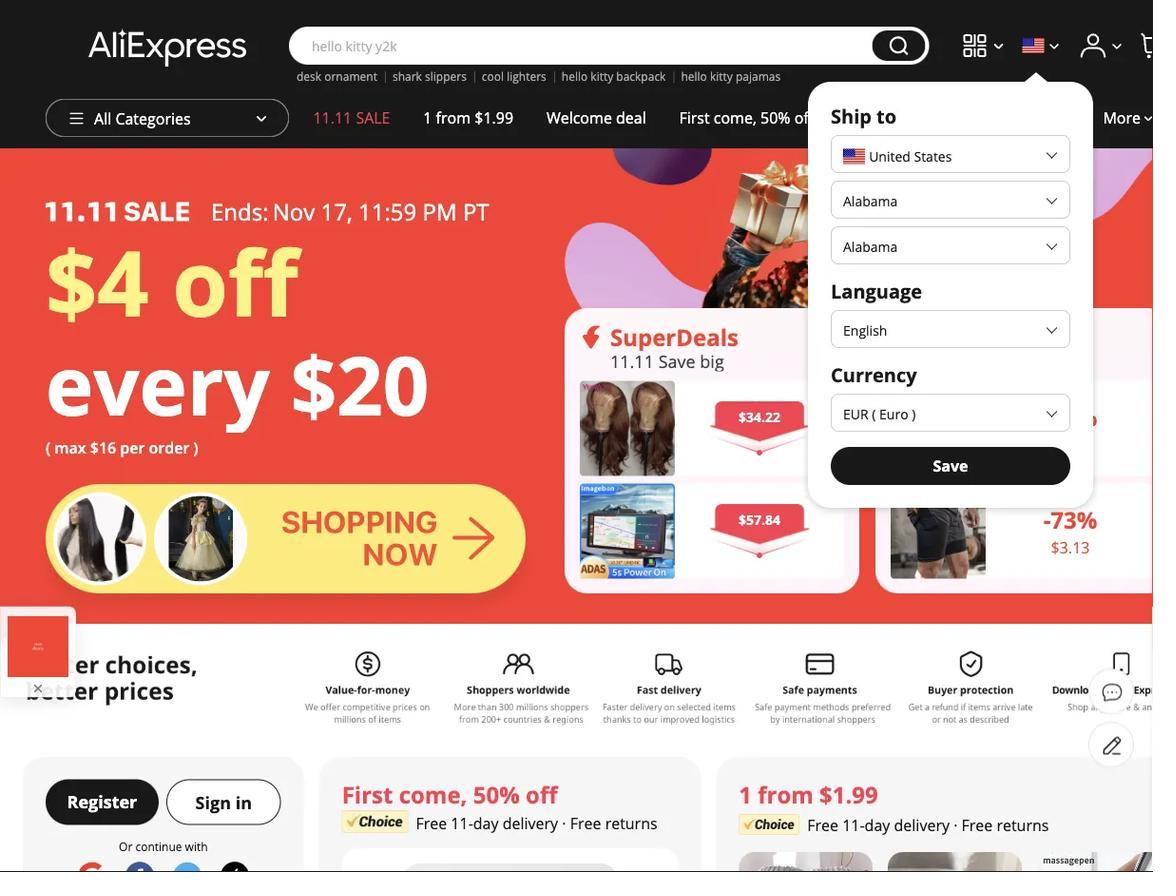 Task type: locate. For each thing, give the bounding box(es) containing it.
hello kitty pajamas link
[[681, 68, 781, 84]]

1 hello from the left
[[562, 68, 588, 84]]

ends: nov 17, 11:59 pm pt
[[211, 196, 490, 227]]

- inside -73% $3.13
[[1044, 505, 1051, 535]]

united
[[870, 148, 911, 166]]

1 vertical spatial -
[[1044, 505, 1051, 535]]

off
[[795, 107, 814, 128], [172, 220, 298, 343], [526, 780, 558, 810]]

save
[[659, 349, 696, 373], [934, 456, 969, 476]]

0 horizontal spatial delivery
[[503, 813, 559, 833]]

free 11-day delivery · free returns
[[416, 813, 658, 833], [808, 815, 1050, 835]]

0 horizontal spatial )
[[194, 438, 198, 458]]

1 vertical spatial )
[[194, 438, 198, 458]]

cool
[[482, 68, 504, 84]]

with
[[185, 839, 208, 855]]

1 vertical spatial 50%
[[474, 780, 520, 810]]

alabama down united
[[844, 192, 898, 210]]

( right eur
[[873, 405, 876, 423]]

welcome
[[547, 107, 612, 128]]

currency
[[831, 361, 918, 388]]

hello kitty backpack
[[562, 68, 666, 84]]

1 vertical spatial $1.99
[[820, 780, 879, 810]]

1 horizontal spatial delivery
[[895, 815, 950, 835]]

0 horizontal spatial hello
[[562, 68, 588, 84]]

hello
[[562, 68, 588, 84], [681, 68, 708, 84]]

$3.13
[[1052, 537, 1091, 558]]

( left max
[[46, 438, 50, 458]]

0 vertical spatial (
[[873, 405, 876, 423]]

welcome deal
[[547, 107, 647, 128]]

1 horizontal spatial 11-
[[843, 815, 865, 835]]

2 - from the top
[[1044, 505, 1051, 535]]

-
[[1044, 402, 1051, 433], [1044, 505, 1051, 535]]

ship to
[[831, 103, 897, 129]]

0 horizontal spatial save
[[659, 349, 696, 373]]

icon image right english
[[891, 326, 914, 349]]

0 horizontal spatial day
[[474, 813, 499, 833]]

0 vertical spatial 50%
[[761, 107, 791, 128]]

· for first come, 50% off
[[562, 813, 567, 833]]

1 horizontal spatial hello
[[681, 68, 708, 84]]

continue
[[135, 839, 182, 855]]

returns for first come, 50% off
[[606, 813, 658, 833]]

0 vertical spatial come,
[[714, 107, 757, 128]]

2 icon image from the left
[[891, 326, 914, 349]]

more
[[1104, 107, 1141, 128]]

- inside -71% $6.43
[[1044, 402, 1051, 433]]

from
[[436, 107, 471, 128], [758, 780, 814, 810]]

11-
[[451, 813, 474, 833], [843, 815, 865, 835]]

pt
[[463, 196, 490, 227]]

11.11 left big
[[611, 349, 654, 373]]

1 vertical spatial first
[[342, 780, 393, 810]]

0 horizontal spatial 11.11
[[313, 107, 352, 128]]

kitty down hello kitty y2k text field
[[591, 68, 614, 84]]

alabama up language
[[844, 237, 898, 255]]

11.11 left sale
[[313, 107, 352, 128]]

0 horizontal spatial 1
[[424, 107, 432, 128]]

1 vertical spatial 1
[[739, 780, 752, 810]]

$57.84
[[739, 511, 781, 529]]

1 from $1.99
[[424, 107, 514, 128], [739, 780, 879, 810]]

hello kitty backpack link
[[562, 68, 666, 84]]

· for 1 from $1.99
[[954, 815, 958, 835]]

0 horizontal spatial kitty
[[591, 68, 614, 84]]

$1.99
[[475, 107, 514, 128], [820, 780, 879, 810]]

0 vertical spatial alabama
[[844, 192, 898, 210]]

0 horizontal spatial (
[[46, 438, 50, 458]]

first come, 50% off
[[680, 107, 814, 128], [342, 780, 558, 810]]

1 vertical spatial come,
[[399, 780, 468, 810]]

hello down hello kitty y2k text field
[[562, 68, 588, 84]]

)
[[912, 405, 916, 423], [194, 438, 198, 458]]

11.11
[[313, 107, 352, 128], [611, 349, 654, 373]]

0 vertical spatial 11.11
[[313, 107, 352, 128]]

) right euro
[[912, 405, 916, 423]]

- for 73%
[[1044, 505, 1051, 535]]

come,
[[714, 107, 757, 128], [399, 780, 468, 810]]

1 vertical spatial alabama
[[844, 237, 898, 255]]

1 horizontal spatial )
[[912, 405, 916, 423]]

desk ornament link
[[297, 68, 378, 84]]

day for 50%
[[474, 813, 499, 833]]

1 vertical spatial first come, 50% off
[[342, 780, 558, 810]]

kitty
[[591, 68, 614, 84], [711, 68, 733, 84]]

1 horizontal spatial save
[[934, 456, 969, 476]]

1 vertical spatial off
[[172, 220, 298, 343]]

0 vertical spatial first come, 50% off
[[680, 107, 814, 128]]

free
[[416, 813, 447, 833], [570, 813, 602, 833], [808, 815, 839, 835], [962, 815, 993, 835]]

0 vertical spatial save
[[659, 349, 696, 373]]

0 horizontal spatial first
[[342, 780, 393, 810]]

1 horizontal spatial come,
[[714, 107, 757, 128]]

register
[[67, 790, 137, 814]]

1
[[424, 107, 432, 128], [739, 780, 752, 810]]

icon image for top picks
[[891, 326, 914, 349]]

backpack
[[617, 68, 666, 84]]

0 horizontal spatial free 11-day delivery · free returns
[[416, 813, 658, 833]]

0 horizontal spatial come,
[[399, 780, 468, 810]]

1 - from the top
[[1044, 402, 1051, 433]]

hello kitty y2k text field
[[302, 36, 863, 55]]

1 vertical spatial from
[[758, 780, 814, 810]]

first
[[680, 107, 710, 128], [342, 780, 393, 810]]

or continue with
[[119, 839, 208, 855]]

product image image
[[580, 381, 675, 476], [891, 381, 986, 476], [580, 484, 675, 579], [891, 484, 986, 579]]

0 horizontal spatial icon image
[[580, 326, 603, 349]]

ornament
[[325, 68, 378, 84]]

1 horizontal spatial ·
[[954, 815, 958, 835]]

11- for 50%
[[451, 813, 474, 833]]

returns
[[606, 813, 658, 833], [997, 815, 1050, 835]]

0 horizontal spatial ·
[[562, 813, 567, 833]]

categories
[[115, 108, 191, 129]]

0 horizontal spatial $1.99
[[475, 107, 514, 128]]

1 icon image from the left
[[580, 326, 603, 349]]

1 horizontal spatial 1
[[739, 780, 752, 810]]

1 horizontal spatial icon image
[[891, 326, 914, 349]]

slippers
[[425, 68, 467, 84]]

0 vertical spatial 1
[[424, 107, 432, 128]]

$34.22
[[739, 408, 781, 426]]

delivery
[[503, 813, 559, 833], [895, 815, 950, 835]]

1 vertical spatial 11.11
[[611, 349, 654, 373]]

1 horizontal spatial 11.11
[[611, 349, 654, 373]]

0 vertical spatial -
[[1044, 402, 1051, 433]]

0 horizontal spatial 1 from $1.99
[[424, 107, 514, 128]]

1 horizontal spatial first come, 50% off
[[680, 107, 814, 128]]

hello right backpack
[[681, 68, 708, 84]]

to
[[877, 103, 897, 129]]

welcome deal link
[[530, 99, 663, 137]]

2 kitty from the left
[[711, 68, 733, 84]]

11.11 for 11.11 save big
[[611, 349, 654, 373]]

1 horizontal spatial kitty
[[711, 68, 733, 84]]

kitty left pajamas on the top of the page
[[711, 68, 733, 84]]

) right order on the left of the page
[[194, 438, 198, 458]]

0 vertical spatial from
[[436, 107, 471, 128]]

1 horizontal spatial from
[[758, 780, 814, 810]]

73%
[[1051, 505, 1098, 535]]

2 hello from the left
[[681, 68, 708, 84]]

0 vertical spatial )
[[912, 405, 916, 423]]

alabama
[[844, 192, 898, 210], [844, 237, 898, 255]]

2 horizontal spatial off
[[795, 107, 814, 128]]

icon image
[[580, 326, 603, 349], [891, 326, 914, 349]]

1 vertical spatial (
[[46, 438, 50, 458]]

1 horizontal spatial day
[[865, 815, 891, 835]]

0 vertical spatial $1.99
[[475, 107, 514, 128]]

0 vertical spatial first
[[680, 107, 710, 128]]

1 kitty from the left
[[591, 68, 614, 84]]

None button
[[873, 30, 926, 61]]

ship
[[831, 103, 872, 129]]

0 horizontal spatial from
[[436, 107, 471, 128]]

0 horizontal spatial 50%
[[474, 780, 520, 810]]

50%
[[761, 107, 791, 128], [474, 780, 520, 810]]

1 horizontal spatial off
[[526, 780, 558, 810]]

0 horizontal spatial 11-
[[451, 813, 474, 833]]

or
[[119, 839, 133, 855]]

0 horizontal spatial returns
[[606, 813, 658, 833]]

desk
[[297, 68, 322, 84]]

1 horizontal spatial free 11-day delivery · free returns
[[808, 815, 1050, 835]]

1 horizontal spatial returns
[[997, 815, 1050, 835]]

1 vertical spatial save
[[934, 456, 969, 476]]

1 vertical spatial 1 from $1.99
[[739, 780, 879, 810]]

icon image left superdeals
[[580, 326, 603, 349]]

lighters
[[507, 68, 547, 84]]

returns for 1 from $1.99
[[997, 815, 1050, 835]]



Task type: describe. For each thing, give the bounding box(es) containing it.
every $20 ( max $16 per order )
[[46, 329, 429, 458]]

11.11 sale
[[313, 107, 390, 128]]

$6.43
[[1052, 435, 1091, 455]]

sign in
[[196, 791, 252, 815]]

deal
[[616, 107, 647, 128]]

pajamas
[[736, 68, 781, 84]]

pop picture image
[[8, 616, 68, 677]]

$4 off
[[46, 220, 298, 343]]

delivery for $1.99
[[895, 815, 950, 835]]

) inside every $20 ( max $16 per order )
[[194, 438, 198, 458]]

sale
[[356, 107, 390, 128]]

eur
[[844, 405, 869, 423]]

close image
[[30, 681, 46, 696]]

11- for $1.99
[[843, 815, 865, 835]]

top
[[922, 322, 964, 352]]

71%
[[1051, 402, 1098, 433]]

1 horizontal spatial (
[[873, 405, 876, 423]]

-71% $6.43
[[1044, 402, 1098, 455]]

$57.84 link
[[580, 484, 845, 579]]

kitty for pajamas
[[711, 68, 733, 84]]

hello for hello kitty pajamas
[[681, 68, 708, 84]]

big
[[700, 349, 725, 373]]

1 horizontal spatial 50%
[[761, 107, 791, 128]]

shark
[[393, 68, 422, 84]]

1 from $1.99 link
[[407, 99, 530, 137]]

all categories
[[94, 108, 191, 129]]

every
[[46, 329, 270, 439]]

$20
[[291, 329, 429, 439]]

2 vertical spatial off
[[526, 780, 558, 810]]

$4
[[46, 220, 149, 343]]

united states
[[870, 148, 953, 166]]

picks
[[969, 322, 1028, 352]]

max
[[54, 438, 86, 458]]

ends:
[[211, 196, 269, 227]]

states
[[915, 148, 953, 166]]

language
[[831, 278, 923, 304]]

( inside every $20 ( max $16 per order )
[[46, 438, 50, 458]]

all
[[94, 108, 112, 129]]

11.11 for 11.11 sale
[[313, 107, 352, 128]]

11:59
[[359, 196, 417, 227]]

cool lighters
[[482, 68, 547, 84]]

top picks
[[922, 322, 1028, 352]]

1 horizontal spatial 1 from $1.99
[[739, 780, 879, 810]]

0 horizontal spatial first come, 50% off
[[342, 780, 558, 810]]

shark slippers link
[[393, 68, 467, 84]]

-73% $3.13
[[1044, 505, 1098, 558]]

day for $1.99
[[865, 815, 891, 835]]

hello for hello kitty backpack
[[562, 68, 588, 84]]

free 11-day delivery · free returns for $1.99
[[808, 815, 1050, 835]]

- for 71%
[[1044, 402, 1051, 433]]

hello kitty pajamas
[[681, 68, 781, 84]]

sign
[[196, 791, 231, 815]]

shark slippers
[[393, 68, 467, 84]]

superdeals
[[611, 322, 739, 352]]

per
[[120, 438, 145, 458]]

17,
[[321, 196, 353, 227]]

english
[[844, 321, 888, 339]]

1 horizontal spatial first
[[680, 107, 710, 128]]

2 alabama from the top
[[844, 237, 898, 255]]

11.11 save big
[[611, 349, 725, 373]]

order
[[149, 438, 190, 458]]

$16
[[90, 438, 116, 458]]

nov
[[273, 196, 315, 227]]

choice
[[847, 107, 895, 128]]

eur ( euro )
[[844, 405, 916, 423]]

0 vertical spatial off
[[795, 107, 814, 128]]

euro
[[880, 405, 909, 423]]

$34.22 link
[[580, 381, 845, 476]]

1 horizontal spatial $1.99
[[820, 780, 879, 810]]

pm
[[423, 196, 457, 227]]

kitty for backpack
[[591, 68, 614, 84]]

0 horizontal spatial off
[[172, 220, 298, 343]]

cool lighters link
[[482, 68, 547, 84]]

choice link
[[831, 99, 912, 137]]

delivery for 50%
[[503, 813, 559, 833]]

free 11-day delivery · free returns for 50%
[[416, 813, 658, 833]]

in
[[236, 791, 252, 815]]

desk ornament
[[297, 68, 378, 84]]

11.11 sale link
[[297, 99, 407, 137]]

choice image
[[342, 810, 408, 833]]

first come, 50% off link
[[663, 99, 831, 137]]

1 alabama from the top
[[844, 192, 898, 210]]

0 vertical spatial 1 from $1.99
[[424, 107, 514, 128]]

icon image for superdeals
[[580, 326, 603, 349]]



Task type: vqa. For each thing, say whether or not it's contained in the screenshot.
topmost 4FTXRwP icon
no



